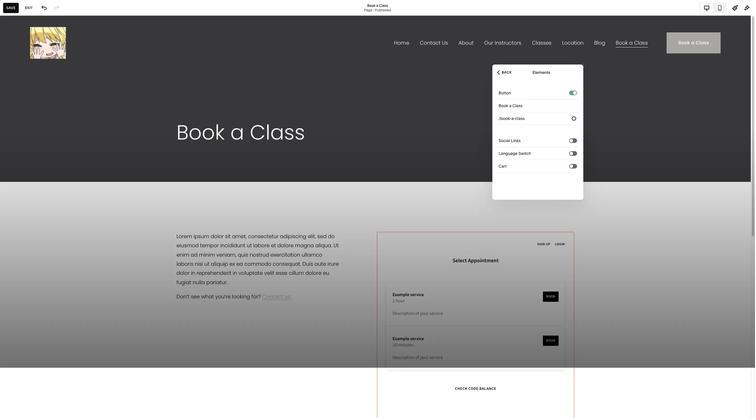 Task type: locate. For each thing, give the bounding box(es) containing it.
is
[[48, 207, 51, 211]]

book down blog
[[20, 148, 30, 153]]

pages down home
[[9, 26, 33, 36]]

page
[[364, 8, 372, 12]]

elements
[[533, 70, 550, 75]]

Social Links checkbox
[[570, 139, 573, 142]]

not
[[9, 166, 17, 172], [32, 207, 37, 211]]

linked left 'is'
[[38, 207, 48, 211]]

linked
[[18, 166, 33, 172], [38, 207, 48, 211]]

published
[[375, 8, 391, 12]]

linked for not linked
[[18, 166, 33, 172]]

learn more
[[34, 192, 52, 196]]

home
[[11, 10, 22, 14]]

demo down navigation
[[34, 61, 44, 65]]

book
[[367, 3, 375, 8], [20, 148, 30, 153]]

linked up pages
[[18, 166, 33, 172]]

system pages button
[[9, 247, 84, 260]]

demo right blog
[[31, 136, 41, 140]]

empty
[[52, 207, 61, 211]]

back
[[502, 70, 512, 74]]

not for not linked
[[9, 166, 17, 172]]

book inside button
[[20, 148, 30, 153]]

0 vertical spatial not
[[9, 166, 17, 172]]

class up published
[[379, 3, 388, 8]]

main
[[9, 47, 20, 53]]

pages up tools at the bottom of the page
[[24, 251, 36, 256]]

class inside button
[[34, 148, 44, 153]]

these
[[9, 178, 19, 183]]

website tools
[[9, 264, 35, 269]]

class
[[379, 3, 388, 8], [34, 148, 44, 153]]

these pages are public unless they're disabled or password-protected, but they don't appear in the navigation. search engines can also discover them.
[[9, 178, 85, 196]]

social links
[[499, 138, 521, 143]]

not for not linked is empty
[[32, 207, 37, 211]]

0 vertical spatial a
[[376, 3, 378, 8]]

https://example.com text field
[[499, 112, 569, 125]]

they
[[54, 183, 61, 187]]

appear
[[71, 183, 83, 187]]

learn
[[34, 192, 43, 196]]

system pages
[[9, 251, 36, 256]]

book inside book a class page · published
[[367, 3, 375, 8]]

0 vertical spatial book
[[367, 3, 375, 8]]

1 vertical spatial pages
[[24, 251, 36, 256]]

1 vertical spatial linked
[[38, 207, 48, 211]]

them.
[[24, 192, 33, 196]]

1 horizontal spatial not
[[32, 207, 37, 211]]

tab list
[[700, 3, 726, 12]]

more
[[44, 192, 52, 196]]

not up these at the top of page
[[9, 166, 17, 172]]

1 horizontal spatial a
[[376, 3, 378, 8]]

system
[[9, 251, 23, 256]]

0 vertical spatial pages
[[9, 26, 33, 36]]

disabled
[[71, 178, 85, 183]]

0 horizontal spatial book
[[20, 148, 30, 153]]

0 horizontal spatial a
[[31, 148, 33, 153]]

demo inside button
[[34, 61, 44, 65]]

Button checkbox
[[573, 91, 577, 95]]

a up published
[[376, 3, 378, 8]]

book up '·'
[[367, 3, 375, 8]]

0 vertical spatial demo
[[34, 61, 44, 65]]

not left 'is'
[[32, 207, 37, 211]]

cart
[[499, 164, 507, 169]]

utilities
[[9, 239, 26, 245]]

language
[[499, 151, 518, 156]]

pages
[[9, 26, 33, 36], [24, 251, 36, 256]]

demo
[[34, 61, 44, 65], [31, 136, 41, 140]]

0 horizontal spatial class
[[34, 148, 44, 153]]

class inside book a class page · published
[[379, 3, 388, 8]]

1 horizontal spatial class
[[379, 3, 388, 8]]

class down blog demo
[[34, 148, 44, 153]]

1 vertical spatial book
[[20, 148, 30, 153]]

0 horizontal spatial not
[[9, 166, 17, 172]]

are
[[31, 178, 36, 183]]

a for book a class page · published
[[376, 3, 378, 8]]

0 vertical spatial linked
[[18, 166, 33, 172]]

blog
[[20, 135, 29, 140]]

password-
[[13, 183, 31, 187]]

a inside book a class page · published
[[376, 3, 378, 8]]

exit button
[[22, 3, 36, 13]]

1 horizontal spatial book
[[367, 3, 375, 8]]

1 vertical spatial class
[[34, 148, 44, 153]]

add a new page to the "not linked" navigation group image
[[70, 166, 76, 172]]

public
[[37, 178, 47, 183]]

0 vertical spatial class
[[379, 3, 388, 8]]

version 7.1
[[9, 279, 26, 283]]

a inside button
[[31, 148, 33, 153]]

social
[[499, 138, 510, 143]]

1 horizontal spatial linked
[[38, 207, 48, 211]]

links
[[511, 138, 521, 143]]

a down blog demo
[[31, 148, 33, 153]]

a
[[376, 3, 378, 8], [31, 148, 33, 153]]

1 vertical spatial demo
[[31, 136, 41, 140]]

0 horizontal spatial linked
[[18, 166, 33, 172]]

class for book a class page · published
[[379, 3, 388, 8]]

switch
[[519, 151, 531, 156]]

1 vertical spatial a
[[31, 148, 33, 153]]

settings heavy icon image
[[571, 115, 577, 122]]

1 vertical spatial not
[[32, 207, 37, 211]]



Task type: describe. For each thing, give the bounding box(es) containing it.
Cart checkbox
[[570, 164, 573, 168]]

demo inside blog demo
[[31, 136, 41, 140]]

the
[[13, 187, 18, 192]]

learn more link
[[34, 192, 52, 196]]

search
[[38, 187, 49, 192]]

navigation
[[21, 47, 45, 53]]

they're
[[59, 178, 70, 183]]

or
[[9, 183, 13, 187]]

blog demo
[[20, 135, 41, 140]]

can
[[63, 187, 69, 192]]

navigation.
[[19, 187, 37, 192]]

book a class page · published
[[364, 3, 391, 12]]

also
[[70, 187, 77, 192]]

7.1
[[22, 279, 26, 283]]

Button Text text field
[[499, 99, 577, 112]]

website tools button
[[9, 260, 84, 272]]

home button
[[0, 6, 28, 19]]

demo button
[[0, 56, 93, 69]]

exit
[[25, 6, 33, 10]]

Language Switch checkbox
[[570, 152, 573, 155]]

tools
[[26, 264, 35, 269]]

version
[[9, 279, 22, 283]]

book for book a class
[[20, 148, 30, 153]]

save button
[[3, 3, 19, 13]]

class for book a class
[[34, 148, 44, 153]]

main navigation
[[9, 47, 45, 53]]

book a class button
[[0, 144, 93, 156]]

button
[[499, 90, 511, 96]]

engines
[[50, 187, 63, 192]]

don't
[[62, 183, 70, 187]]

not linked is empty
[[32, 207, 61, 211]]

book a class
[[20, 148, 44, 153]]

discover
[[9, 192, 23, 196]]

book for book a class page · published
[[367, 3, 375, 8]]

language switch
[[499, 151, 531, 156]]

a for book a class
[[31, 148, 33, 153]]

in
[[9, 187, 12, 192]]

·
[[373, 8, 374, 12]]

pages inside button
[[24, 251, 36, 256]]

website
[[9, 264, 25, 269]]

protected,
[[31, 183, 47, 187]]

save
[[6, 6, 16, 10]]

pages
[[20, 178, 30, 183]]

but
[[48, 183, 54, 187]]

back button
[[495, 66, 513, 79]]

linked for not linked is empty
[[38, 207, 48, 211]]

unless
[[48, 178, 58, 183]]

not linked
[[9, 166, 33, 172]]



Task type: vqa. For each thing, say whether or not it's contained in the screenshot.
Logo to the left
no



